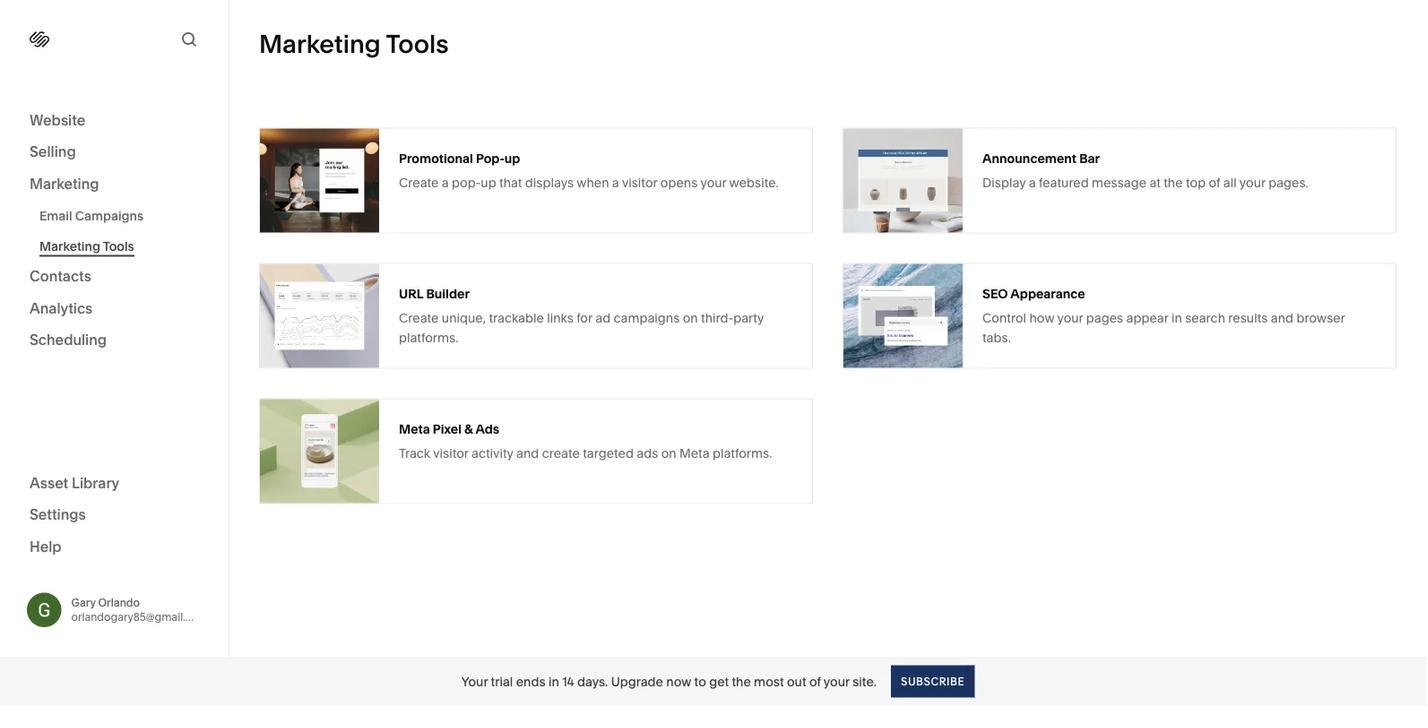 Task type: locate. For each thing, give the bounding box(es) containing it.
contacts link
[[30, 267, 199, 288]]

1 create from the top
[[399, 175, 439, 190]]

top
[[1186, 175, 1206, 190]]

0 vertical spatial visitor
[[622, 175, 658, 190]]

1 horizontal spatial of
[[1209, 175, 1221, 190]]

1 vertical spatial on
[[661, 446, 677, 461]]

1 horizontal spatial the
[[1164, 175, 1183, 190]]

0 horizontal spatial of
[[809, 674, 821, 689]]

gary orlando orlandogary85@gmail.com
[[71, 596, 208, 624]]

1 vertical spatial create
[[399, 310, 439, 325]]

1 vertical spatial in
[[549, 674, 559, 689]]

orlando
[[98, 596, 140, 609]]

of right out
[[809, 674, 821, 689]]

1 vertical spatial and
[[516, 446, 539, 461]]

asset library
[[30, 474, 119, 492]]

of
[[1209, 175, 1221, 190], [809, 674, 821, 689]]

party
[[734, 310, 764, 325]]

0 horizontal spatial on
[[661, 446, 677, 461]]

your right 'all'
[[1240, 175, 1266, 190]]

2 a from the left
[[612, 175, 619, 190]]

0 vertical spatial of
[[1209, 175, 1221, 190]]

analytics
[[30, 299, 93, 317]]

0 horizontal spatial a
[[442, 175, 449, 190]]

targeted
[[583, 446, 634, 461]]

1 vertical spatial meta
[[680, 446, 710, 461]]

on left third-
[[683, 310, 698, 325]]

how
[[1030, 310, 1055, 325]]

2 horizontal spatial a
[[1029, 175, 1036, 190]]

1 vertical spatial marketing
[[30, 175, 99, 192]]

0 vertical spatial and
[[1271, 310, 1294, 325]]

selling
[[30, 143, 76, 160]]

visitor
[[622, 175, 658, 190], [433, 446, 469, 461]]

and left "create"
[[516, 446, 539, 461]]

1 vertical spatial up
[[481, 175, 496, 190]]

meta pixel & ads track visitor activity and create targeted ads on meta platforms.
[[399, 421, 772, 461]]

the
[[1164, 175, 1183, 190], [732, 674, 751, 689]]

0 horizontal spatial meta
[[399, 421, 430, 437]]

the inside announcement bar display a featured message at the top of all your pages.
[[1164, 175, 1183, 190]]

tools
[[386, 29, 449, 59], [103, 238, 134, 254]]

1 horizontal spatial on
[[683, 310, 698, 325]]

meta up track
[[399, 421, 430, 437]]

0 vertical spatial the
[[1164, 175, 1183, 190]]

1 vertical spatial platforms.
[[713, 446, 772, 461]]

asset library link
[[30, 473, 199, 494]]

that
[[499, 175, 522, 190]]

orlandogary85@gmail.com
[[71, 611, 208, 624]]

contacts
[[30, 268, 91, 285]]

1 vertical spatial of
[[809, 674, 821, 689]]

activity
[[472, 446, 513, 461]]

pop-
[[452, 175, 481, 190]]

create down promotional at the left
[[399, 175, 439, 190]]

a left the "pop-"
[[442, 175, 449, 190]]

your inside the promotional pop-up create a pop-up that displays when a visitor opens your website.
[[701, 175, 727, 190]]

pop-
[[476, 151, 505, 166]]

your right how
[[1057, 310, 1083, 325]]

subscribe
[[901, 675, 965, 688]]

most
[[754, 674, 784, 689]]

pixel
[[433, 421, 462, 437]]

1 vertical spatial tools
[[103, 238, 134, 254]]

1 horizontal spatial up
[[505, 151, 520, 166]]

and right the 'results'
[[1271, 310, 1294, 325]]

marketing link
[[30, 174, 199, 195]]

to
[[694, 674, 706, 689]]

1 horizontal spatial marketing tools
[[259, 29, 449, 59]]

upgrade
[[611, 674, 663, 689]]

your left site.
[[824, 674, 850, 689]]

0 horizontal spatial marketing tools
[[39, 238, 134, 254]]

create inside the promotional pop-up create a pop-up that displays when a visitor opens your website.
[[399, 175, 439, 190]]

pages.
[[1269, 175, 1309, 190]]

the right at at the top right
[[1164, 175, 1183, 190]]

3 a from the left
[[1029, 175, 1036, 190]]

visitor left the opens
[[622, 175, 658, 190]]

marketing
[[259, 29, 381, 59], [30, 175, 99, 192], [39, 238, 100, 254]]

1 vertical spatial visitor
[[433, 446, 469, 461]]

1 horizontal spatial and
[[1271, 310, 1294, 325]]

meta
[[399, 421, 430, 437], [680, 446, 710, 461]]

help
[[30, 538, 62, 555]]

results
[[1229, 310, 1268, 325]]

on inside meta pixel & ads track visitor activity and create targeted ads on meta platforms.
[[661, 446, 677, 461]]

create down url
[[399, 310, 439, 325]]

a down announcement
[[1029, 175, 1036, 190]]

0 horizontal spatial platforms.
[[399, 330, 458, 345]]

1 horizontal spatial a
[[612, 175, 619, 190]]

1 horizontal spatial platforms.
[[713, 446, 772, 461]]

your right the opens
[[701, 175, 727, 190]]

tabs.
[[983, 330, 1011, 345]]

0 vertical spatial marketing tools
[[259, 29, 449, 59]]

up up the that
[[505, 151, 520, 166]]

and
[[1271, 310, 1294, 325], [516, 446, 539, 461]]

third-
[[701, 310, 734, 325]]

trackable
[[489, 310, 544, 325]]

of left 'all'
[[1209, 175, 1221, 190]]

1 vertical spatial marketing tools
[[39, 238, 134, 254]]

2 create from the top
[[399, 310, 439, 325]]

your
[[701, 175, 727, 190], [1240, 175, 1266, 190], [1057, 310, 1083, 325], [824, 674, 850, 689]]

create
[[542, 446, 580, 461]]

0 vertical spatial create
[[399, 175, 439, 190]]

1 horizontal spatial meta
[[680, 446, 710, 461]]

0 vertical spatial up
[[505, 151, 520, 166]]

a right when
[[612, 175, 619, 190]]

for
[[577, 310, 592, 325]]

in
[[1172, 310, 1182, 325], [549, 674, 559, 689]]

platforms.
[[399, 330, 458, 345], [713, 446, 772, 461]]

pages
[[1086, 310, 1124, 325]]

0 horizontal spatial in
[[549, 674, 559, 689]]

0 vertical spatial on
[[683, 310, 698, 325]]

0 vertical spatial platforms.
[[399, 330, 458, 345]]

up
[[505, 151, 520, 166], [481, 175, 496, 190]]

a
[[442, 175, 449, 190], [612, 175, 619, 190], [1029, 175, 1036, 190]]

0 horizontal spatial and
[[516, 446, 539, 461]]

1 horizontal spatial visitor
[[622, 175, 658, 190]]

1 vertical spatial the
[[732, 674, 751, 689]]

bar
[[1080, 151, 1100, 166]]

a inside announcement bar display a featured message at the top of all your pages.
[[1029, 175, 1036, 190]]

scheduling link
[[30, 330, 199, 351]]

the right get
[[732, 674, 751, 689]]

0 vertical spatial meta
[[399, 421, 430, 437]]

and inside meta pixel & ads track visitor activity and create targeted ads on meta platforms.
[[516, 446, 539, 461]]

1 horizontal spatial tools
[[386, 29, 449, 59]]

website.
[[729, 175, 779, 190]]

of inside announcement bar display a featured message at the top of all your pages.
[[1209, 175, 1221, 190]]

appearance
[[1011, 286, 1085, 301]]

up left the that
[[481, 175, 496, 190]]

1 horizontal spatial in
[[1172, 310, 1182, 325]]

all
[[1224, 175, 1237, 190]]

visitor down pixel
[[433, 446, 469, 461]]

marketing tools
[[259, 29, 449, 59], [39, 238, 134, 254]]

on right 'ads'
[[661, 446, 677, 461]]

control
[[983, 310, 1027, 325]]

14
[[562, 674, 574, 689]]

ads
[[476, 421, 500, 437]]

in inside seo appearance control how your pages appear in search results and browser tabs.
[[1172, 310, 1182, 325]]

in left search
[[1172, 310, 1182, 325]]

meta right 'ads'
[[680, 446, 710, 461]]

0 horizontal spatial tools
[[103, 238, 134, 254]]

your trial ends in 14 days. upgrade now to get the most out of your site.
[[461, 674, 877, 689]]

email
[[39, 208, 72, 223]]

0 horizontal spatial up
[[481, 175, 496, 190]]

0 vertical spatial in
[[1172, 310, 1182, 325]]

0 vertical spatial marketing
[[259, 29, 381, 59]]

0 horizontal spatial visitor
[[433, 446, 469, 461]]

email campaigns
[[39, 208, 144, 223]]

seo appearance control how your pages appear in search results and browser tabs.
[[983, 286, 1345, 345]]

opens
[[661, 175, 698, 190]]

in left 14
[[549, 674, 559, 689]]



Task type: vqa. For each thing, say whether or not it's contained in the screenshot.


Task type: describe. For each thing, give the bounding box(es) containing it.
now
[[666, 674, 691, 689]]

1 a from the left
[[442, 175, 449, 190]]

seo
[[983, 286, 1008, 301]]

marketing tools link
[[39, 231, 209, 261]]

campaigns
[[614, 310, 680, 325]]

marketing tools inside marketing tools link
[[39, 238, 134, 254]]

when
[[577, 175, 609, 190]]

get
[[709, 674, 729, 689]]

at
[[1150, 175, 1161, 190]]

your
[[461, 674, 488, 689]]

unique,
[[442, 310, 486, 325]]

search
[[1185, 310, 1226, 325]]

featured
[[1039, 175, 1089, 190]]

website
[[30, 111, 85, 129]]

2 vertical spatial marketing
[[39, 238, 100, 254]]

browser
[[1297, 310, 1345, 325]]

displays
[[525, 175, 574, 190]]

announcement bar display a featured message at the top of all your pages.
[[983, 151, 1309, 190]]

your inside seo appearance control how your pages appear in search results and browser tabs.
[[1057, 310, 1083, 325]]

analytics link
[[30, 299, 199, 320]]

appear
[[1127, 310, 1169, 325]]

visitor inside the promotional pop-up create a pop-up that displays when a visitor opens your website.
[[622, 175, 658, 190]]

days.
[[577, 674, 608, 689]]

scheduling
[[30, 331, 107, 349]]

ends
[[516, 674, 546, 689]]

your inside announcement bar display a featured message at the top of all your pages.
[[1240, 175, 1266, 190]]

display
[[983, 175, 1026, 190]]

trial
[[491, 674, 513, 689]]

visitor inside meta pixel & ads track visitor activity and create targeted ads on meta platforms.
[[433, 446, 469, 461]]

0 vertical spatial tools
[[386, 29, 449, 59]]

promotional pop-up create a pop-up that displays when a visitor opens your website.
[[399, 151, 779, 190]]

&
[[465, 421, 473, 437]]

email campaigns link
[[39, 200, 209, 231]]

selling link
[[30, 142, 199, 163]]

platforms. inside the url builder create unique, trackable links for ad campaigns on third-party platforms.
[[399, 330, 458, 345]]

links
[[547, 310, 574, 325]]

website link
[[30, 110, 199, 131]]

gary
[[71, 596, 96, 609]]

promotional
[[399, 151, 473, 166]]

builder
[[426, 286, 470, 301]]

out
[[787, 674, 806, 689]]

library
[[72, 474, 119, 492]]

site.
[[853, 674, 877, 689]]

ads
[[637, 446, 658, 461]]

and inside seo appearance control how your pages appear in search results and browser tabs.
[[1271, 310, 1294, 325]]

settings link
[[30, 505, 199, 526]]

platforms. inside meta pixel & ads track visitor activity and create targeted ads on meta platforms.
[[713, 446, 772, 461]]

ad
[[596, 310, 611, 325]]

create inside the url builder create unique, trackable links for ad campaigns on third-party platforms.
[[399, 310, 439, 325]]

subscribe button
[[891, 666, 975, 698]]

message
[[1092, 175, 1147, 190]]

campaigns
[[75, 208, 144, 223]]

asset
[[30, 474, 68, 492]]

url
[[399, 286, 423, 301]]

0 horizontal spatial the
[[732, 674, 751, 689]]

track
[[399, 446, 430, 461]]

announcement
[[983, 151, 1077, 166]]

help link
[[30, 537, 62, 557]]

settings
[[30, 506, 86, 524]]

on inside the url builder create unique, trackable links for ad campaigns on third-party platforms.
[[683, 310, 698, 325]]

url builder create unique, trackable links for ad campaigns on third-party platforms.
[[399, 286, 764, 345]]



